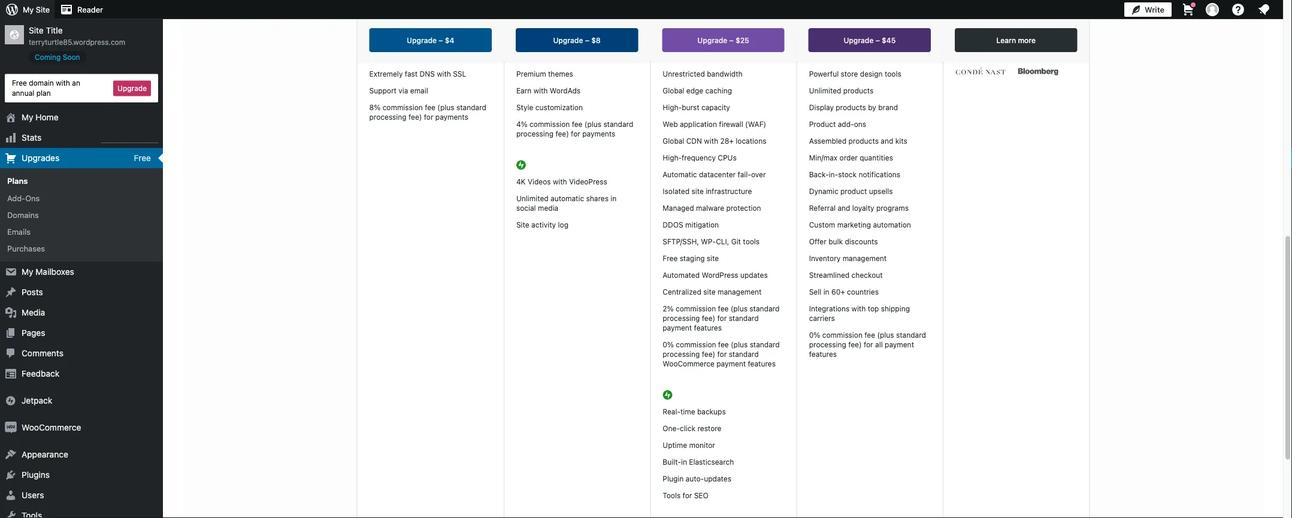 Task type: locate. For each thing, give the bounding box(es) containing it.
custom marketing automation
[[809, 221, 911, 229]]

1 vertical spatial products
[[836, 103, 866, 112]]

8% commission fee (plus standard processing fee) for payments
[[369, 103, 486, 121]]

for up "&"
[[708, 36, 718, 45]]

sell
[[809, 288, 822, 296]]

top
[[868, 305, 879, 313]]

1 one from the left
[[427, 36, 440, 45]]

fee) down email
[[409, 113, 422, 121]]

manage your notifications image
[[1257, 2, 1271, 17]]

fee) down customization
[[556, 130, 569, 138]]

site down sftp/ssh, wp-cli, git tools
[[707, 254, 719, 263]]

(plus inside 0% commission fee (plus standard processing fee) for all payment features
[[877, 331, 894, 339]]

in for everything in free, plus:
[[409, 19, 416, 27]]

everything up install in the right top of the page
[[663, 19, 701, 27]]

0 vertical spatial 0%
[[809, 331, 820, 339]]

0% inside 0% commission fee (plus standard processing fee) for standard woocommerce payment features
[[663, 340, 674, 349]]

fee
[[425, 103, 436, 112], [572, 120, 583, 128], [718, 305, 729, 313], [865, 331, 875, 339], [718, 340, 729, 349]]

3 one from the left
[[720, 36, 733, 45]]

wordpress vip client logo for facebook image
[[1027, 39, 1074, 55]]

year down premium, at the right
[[735, 36, 751, 45]]

upgrade down everything in business, plus:
[[844, 36, 874, 44]]

payment inside 2% commission fee (plus standard processing fee) for standard payment features
[[663, 324, 692, 332]]

one for &
[[720, 36, 733, 45]]

site up malware
[[692, 187, 704, 195]]

0% down 2%
[[663, 340, 674, 349]]

upgrade down free,
[[407, 36, 437, 44]]

with left ssl
[[437, 70, 451, 78]]

for up experience
[[415, 36, 425, 45]]

one left $45
[[867, 36, 880, 45]]

payment down 2% commission fee (plus standard processing fee) for standard payment features
[[717, 360, 746, 368]]

1 img image from the top
[[5, 395, 17, 407]]

1 vertical spatial site
[[29, 25, 44, 35]]

personal,
[[565, 19, 598, 27]]

wordpress vip client logo for bloomberg image
[[1018, 63, 1059, 79]]

for down centralized site management
[[717, 314, 727, 323]]

plus: for everything in free, plus:
[[437, 19, 455, 27]]

experience
[[397, 53, 434, 61]]

in left personal,
[[556, 19, 563, 27]]

premium for premium themes
[[516, 70, 546, 78]]

1 vertical spatial updates
[[704, 474, 732, 483]]

premium for premium store themes
[[809, 53, 839, 61]]

1 horizontal spatial and
[[881, 137, 894, 145]]

fee) inside 8% commission fee (plus standard processing fee) for payments
[[409, 113, 422, 121]]

2 horizontal spatial features
[[809, 350, 837, 358]]

fee) for 2% commission fee (plus standard processing fee) for standard payment features
[[702, 314, 715, 323]]

3 everything from the left
[[663, 19, 701, 27]]

0 vertical spatial global
[[663, 86, 684, 95]]

frequency
[[682, 154, 716, 162]]

my shopping cart image
[[1182, 2, 1196, 17]]

0 vertical spatial site
[[692, 187, 704, 195]]

domain up ad-free experience
[[387, 36, 413, 45]]

products for unlimited
[[843, 86, 874, 95]]

0 horizontal spatial management
[[718, 288, 762, 296]]

0 vertical spatial updates
[[741, 271, 768, 279]]

img image for woocommerce
[[5, 422, 17, 434]]

plugins
[[22, 470, 50, 480]]

upgrade up the highest hourly views 0 image
[[117, 84, 147, 92]]

for
[[415, 36, 425, 45], [562, 36, 572, 45], [708, 36, 718, 45], [855, 36, 865, 45], [424, 113, 433, 121], [571, 130, 580, 138], [717, 314, 727, 323], [864, 340, 873, 349], [717, 350, 727, 358], [683, 491, 692, 500]]

2 vertical spatial payment
[[717, 360, 746, 368]]

site for management
[[704, 288, 716, 296]]

feedback link
[[0, 364, 163, 384]]

fee) inside 0% commission fee (plus standard processing fee) for all payment features
[[848, 340, 862, 349]]

free,
[[417, 19, 435, 27]]

woocommerce
[[663, 360, 715, 368], [22, 423, 81, 433]]

2 one from the left
[[574, 36, 587, 45]]

0 vertical spatial site
[[36, 5, 50, 14]]

3 – from the left
[[729, 36, 734, 44]]

0 horizontal spatial features
[[694, 324, 722, 332]]

my for my home
[[22, 112, 33, 122]]

1 vertical spatial tools
[[743, 237, 760, 246]]

woocommerce up time
[[663, 360, 715, 368]]

processing inside the 4% commission fee (plus standard processing fee) for payments
[[516, 130, 554, 138]]

0 horizontal spatial and
[[838, 204, 850, 212]]

upgrade button
[[113, 80, 151, 96]]

everything for everything in business, plus:
[[809, 19, 847, 27]]

domain inside free domain with an annual plan
[[29, 79, 54, 87]]

4 free domain for one year from the left
[[809, 36, 897, 45]]

free domain for one year for &
[[663, 36, 751, 45]]

2 vertical spatial products
[[849, 137, 879, 145]]

fee inside 0% commission fee (plus standard processing fee) for standard woocommerce payment features
[[718, 340, 729, 349]]

site down social
[[516, 220, 529, 229]]

themes down support
[[548, 70, 573, 78]]

free domain for one year for experience
[[369, 36, 457, 45]]

processing for 2% commission fee (plus standard processing fee) for standard payment features
[[663, 314, 700, 323]]

plus: up $45
[[893, 19, 911, 27]]

year up ssl
[[442, 36, 457, 45]]

payment down 2%
[[663, 324, 692, 332]]

plus: for everything in personal, plus:
[[599, 19, 617, 27]]

referral and loyalty programs
[[809, 204, 909, 212]]

premium up earn
[[516, 70, 546, 78]]

1 horizontal spatial updates
[[741, 271, 768, 279]]

4 plus: from the left
[[893, 19, 911, 27]]

global for global edge caching
[[663, 86, 684, 95]]

fee) down centralized site management
[[702, 314, 715, 323]]

with right earn
[[534, 86, 548, 95]]

in right shares
[[611, 194, 617, 202]]

learn
[[997, 36, 1016, 44]]

payment right all at the right bottom of page
[[885, 340, 914, 349]]

processing for 0% commission fee (plus standard processing fee) for standard woocommerce payment features
[[663, 350, 700, 358]]

premium up powerful
[[809, 53, 839, 61]]

help image
[[1231, 2, 1246, 17]]

payments down customization
[[583, 130, 615, 138]]

real-time backups
[[663, 407, 726, 416]]

free up live
[[516, 36, 532, 45]]

1 vertical spatial payments
[[583, 130, 615, 138]]

in-
[[829, 170, 838, 179]]

1 horizontal spatial 0%
[[809, 331, 820, 339]]

updates down the elasticsearch
[[704, 474, 732, 483]]

fee up all at the right bottom of page
[[865, 331, 875, 339]]

processing inside 2% commission fee (plus standard processing fee) for standard payment features
[[663, 314, 700, 323]]

git
[[731, 237, 741, 246]]

(plus for 8% commission fee (plus standard processing fee) for payments
[[438, 103, 454, 112]]

commission inside 0% commission fee (plus standard processing fee) for standard woocommerce payment features
[[676, 340, 716, 349]]

1 vertical spatial premium
[[516, 70, 546, 78]]

for down 2% commission fee (plus standard processing fee) for standard payment features
[[717, 350, 727, 358]]

payment for 2% commission fee (plus standard processing fee) for standard payment features
[[663, 324, 692, 332]]

plugin
[[663, 474, 684, 483]]

2 everything from the left
[[516, 19, 554, 27]]

0 horizontal spatial payments
[[435, 113, 468, 121]]

store up powerful store design tools
[[841, 53, 858, 61]]

themes up "design"
[[860, 53, 885, 61]]

0 horizontal spatial tools
[[743, 237, 760, 246]]

3 plus: from the left
[[747, 19, 764, 27]]

1 horizontal spatial management
[[843, 254, 887, 263]]

1 horizontal spatial payments
[[583, 130, 615, 138]]

– inside upgrade – $4 button
[[439, 36, 443, 44]]

payments for 4% commission fee (plus standard processing fee) for payments
[[583, 130, 615, 138]]

fee down 2% commission fee (plus standard processing fee) for standard payment features
[[718, 340, 729, 349]]

2 horizontal spatial payment
[[885, 340, 914, 349]]

upgrade – $45 button
[[809, 28, 931, 52]]

0 vertical spatial payments
[[435, 113, 468, 121]]

1 vertical spatial high-
[[663, 154, 682, 162]]

with inside "integrations with top shipping carriers"
[[852, 305, 866, 313]]

0 vertical spatial and
[[881, 137, 894, 145]]

4 year from the left
[[882, 36, 897, 45]]

3 free domain for one year from the left
[[663, 36, 751, 45]]

fee down email
[[425, 103, 436, 112]]

burst
[[682, 103, 700, 112]]

sftp/ssh, wp-cli, git tools
[[663, 237, 760, 246]]

domain for chat
[[534, 36, 560, 45]]

for inside 8% commission fee (plus standard processing fee) for payments
[[424, 113, 433, 121]]

unlimited
[[809, 86, 841, 95], [516, 194, 549, 202]]

fee for 4% commission fee (plus standard processing fee) for payments
[[572, 120, 583, 128]]

capacity
[[702, 103, 730, 112]]

automatic datacenter fail-over
[[663, 170, 766, 179]]

wordpress vip client logo for slack image
[[990, 14, 1025, 30]]

0 vertical spatial woocommerce
[[663, 360, 715, 368]]

payments inside the 4% commission fee (plus standard processing fee) for payments
[[583, 130, 615, 138]]

fee) down 2% commission fee (plus standard processing fee) for standard payment features
[[702, 350, 715, 358]]

4k
[[516, 177, 526, 186]]

domain for plugins
[[680, 36, 706, 45]]

4 everything from the left
[[809, 19, 847, 27]]

0 vertical spatial unlimited
[[809, 86, 841, 95]]

site inside "link"
[[36, 5, 50, 14]]

0 vertical spatial products
[[843, 86, 874, 95]]

– left $8
[[585, 36, 589, 44]]

media
[[22, 308, 45, 318]]

themes right "&"
[[719, 53, 744, 61]]

0 vertical spatial store
[[841, 53, 858, 61]]

1 vertical spatial my
[[22, 112, 33, 122]]

3 year from the left
[[735, 36, 751, 45]]

4 one from the left
[[867, 36, 880, 45]]

one for support
[[574, 36, 587, 45]]

bandwidth
[[707, 70, 743, 78]]

domain up live chat support
[[534, 36, 560, 45]]

fee inside 8% commission fee (plus standard processing fee) for payments
[[425, 103, 436, 112]]

1 vertical spatial woocommerce
[[22, 423, 81, 433]]

0% commission fee (plus standard processing fee) for all payment features
[[809, 331, 926, 358]]

img image
[[5, 395, 17, 407], [5, 422, 17, 434]]

0 horizontal spatial payment
[[663, 324, 692, 332]]

0 horizontal spatial updates
[[704, 474, 732, 483]]

in
[[409, 19, 416, 27], [556, 19, 563, 27], [703, 19, 709, 27], [849, 19, 855, 27], [611, 194, 617, 202], [824, 288, 830, 296], [681, 458, 687, 466]]

1 year from the left
[[442, 36, 457, 45]]

2 – from the left
[[585, 36, 589, 44]]

– for $45
[[876, 36, 880, 44]]

upsells
[[869, 187, 893, 195]]

fee inside 0% commission fee (plus standard processing fee) for all payment features
[[865, 331, 875, 339]]

– inside upgrade – $8 button
[[585, 36, 589, 44]]

2 vertical spatial site
[[516, 220, 529, 229]]

my left the home
[[22, 112, 33, 122]]

tools
[[885, 70, 902, 78], [743, 237, 760, 246]]

2 vertical spatial my
[[22, 267, 33, 277]]

in left premium, at the right
[[703, 19, 709, 27]]

0 horizontal spatial themes
[[548, 70, 573, 78]]

0 vertical spatial payment
[[663, 324, 692, 332]]

and left kits
[[881, 137, 894, 145]]

real-
[[663, 407, 681, 416]]

1 vertical spatial 0%
[[663, 340, 674, 349]]

one left $25
[[720, 36, 733, 45]]

(plus inside 8% commission fee (plus standard processing fee) for payments
[[438, 103, 454, 112]]

1 free domain for one year from the left
[[369, 36, 457, 45]]

highest hourly views 0 image
[[101, 135, 158, 143]]

updates for automated wordpress updates
[[741, 271, 768, 279]]

standard inside 8% commission fee (plus standard processing fee) for payments
[[457, 103, 486, 112]]

everything up "chat"
[[516, 19, 554, 27]]

everything up free
[[369, 19, 407, 27]]

0 horizontal spatial unlimited
[[516, 194, 549, 202]]

1 horizontal spatial unlimited
[[809, 86, 841, 95]]

in left free,
[[409, 19, 416, 27]]

for down customization
[[571, 130, 580, 138]]

2 high- from the top
[[663, 154, 682, 162]]

– left "$4"
[[439, 36, 443, 44]]

with
[[437, 70, 451, 78], [56, 79, 70, 87], [534, 86, 548, 95], [704, 137, 718, 145], [553, 177, 567, 186], [852, 305, 866, 313]]

updates for plugin auto-updates
[[704, 474, 732, 483]]

upgrade – $8 button
[[516, 28, 638, 52]]

one for themes
[[867, 36, 880, 45]]

&
[[711, 53, 717, 61]]

bulk
[[829, 237, 843, 246]]

payments inside 8% commission fee (plus standard processing fee) for payments
[[435, 113, 468, 121]]

one left "$4"
[[427, 36, 440, 45]]

add-ons link
[[0, 189, 163, 206]]

site
[[692, 187, 704, 195], [707, 254, 719, 263], [704, 288, 716, 296]]

0 vertical spatial high-
[[663, 103, 682, 112]]

1 vertical spatial site
[[707, 254, 719, 263]]

streamlined checkout
[[809, 271, 883, 279]]

upgrade up "&"
[[698, 36, 728, 44]]

(plus inside 0% commission fee (plus standard processing fee) for standard woocommerce payment features
[[731, 340, 748, 349]]

plus: up $25
[[747, 19, 764, 27]]

updates right wordpress
[[741, 271, 768, 279]]

(plus for 2% commission fee (plus standard processing fee) for standard payment features
[[731, 305, 748, 313]]

live chat support
[[516, 53, 575, 61]]

terryturtle85.wordpress.com
[[29, 38, 125, 46]]

1 horizontal spatial tools
[[885, 70, 902, 78]]

commission down the style customization at the top
[[530, 120, 570, 128]]

uptime
[[663, 441, 687, 449]]

2 free domain for one year from the left
[[516, 36, 604, 45]]

0 vertical spatial premium
[[809, 53, 839, 61]]

0 vertical spatial img image
[[5, 395, 17, 407]]

upgrade for upgrade
[[117, 84, 147, 92]]

in for sell in 60+ countries
[[824, 288, 830, 296]]

everything in free, plus:
[[369, 19, 455, 27]]

commission down via in the top left of the page
[[383, 103, 423, 112]]

features inside 0% commission fee (plus standard processing fee) for all payment features
[[809, 350, 837, 358]]

fee down centralized site management
[[718, 305, 729, 313]]

fee) inside 2% commission fee (plus standard processing fee) for standard payment features
[[702, 314, 715, 323]]

payments for 8% commission fee (plus standard processing fee) for payments
[[435, 113, 468, 121]]

4k videos with videopress
[[516, 177, 607, 186]]

free domain for one year for support
[[516, 36, 604, 45]]

automatic
[[551, 194, 584, 202]]

upgrade for upgrade – $4
[[407, 36, 437, 44]]

features for 0%
[[809, 350, 837, 358]]

fee) inside 0% commission fee (plus standard processing fee) for standard woocommerce payment features
[[702, 350, 715, 358]]

2 plus: from the left
[[599, 19, 617, 27]]

commission for 0% commission fee (plus standard processing fee) for standard woocommerce payment features
[[676, 340, 716, 349]]

site title terryturtle85.wordpress.com
[[29, 25, 125, 46]]

plus: up "$4"
[[437, 19, 455, 27]]

global cdn with 28+ locations
[[663, 137, 767, 145]]

2 store from the top
[[841, 70, 858, 78]]

0 horizontal spatial premium
[[516, 70, 546, 78]]

backups
[[697, 407, 726, 416]]

elasticsearch
[[689, 458, 734, 466]]

free domain for one year up experience
[[369, 36, 457, 45]]

purchases link
[[0, 240, 163, 257]]

isolated
[[663, 187, 690, 195]]

– left $45
[[876, 36, 880, 44]]

with left top
[[852, 305, 866, 313]]

1 vertical spatial and
[[838, 204, 850, 212]]

1 horizontal spatial features
[[748, 360, 776, 368]]

1 vertical spatial store
[[841, 70, 858, 78]]

fee for 0% commission fee (plus standard processing fee) for standard woocommerce payment features
[[718, 340, 729, 349]]

0% for 0% commission fee (plus standard processing fee) for all payment features
[[809, 331, 820, 339]]

in down the uptime monitor
[[681, 458, 687, 466]]

themes
[[719, 53, 744, 61], [860, 53, 885, 61], [548, 70, 573, 78]]

learn more link
[[955, 28, 1078, 52]]

2 horizontal spatial themes
[[860, 53, 885, 61]]

commission inside 8% commission fee (plus standard processing fee) for payments
[[383, 103, 423, 112]]

high- for frequency
[[663, 154, 682, 162]]

domain up annual plan
[[29, 79, 54, 87]]

(plus inside the 4% commission fee (plus standard processing fee) for payments
[[585, 120, 602, 128]]

4 – from the left
[[876, 36, 880, 44]]

product
[[841, 187, 867, 195]]

in for everything in premium, plus:
[[703, 19, 709, 27]]

product
[[809, 120, 836, 128]]

features inside 0% commission fee (plus standard processing fee) for standard woocommerce payment features
[[748, 360, 776, 368]]

standard inside the 4% commission fee (plus standard processing fee) for payments
[[604, 120, 634, 128]]

in right sell
[[824, 288, 830, 296]]

my left reader link
[[23, 5, 34, 14]]

global down unrestricted
[[663, 86, 684, 95]]

fee down customization
[[572, 120, 583, 128]]

2 vertical spatial features
[[748, 360, 776, 368]]

commission inside 2% commission fee (plus standard processing fee) for standard payment features
[[676, 305, 716, 313]]

log
[[558, 220, 569, 229]]

fee inside 2% commission fee (plus standard processing fee) for standard payment features
[[718, 305, 729, 313]]

standard for 0% commission fee (plus standard processing fee) for standard woocommerce payment features
[[750, 340, 780, 349]]

fee inside the 4% commission fee (plus standard processing fee) for payments
[[572, 120, 583, 128]]

standard for 4% commission fee (plus standard processing fee) for payments
[[604, 120, 634, 128]]

commission down the centralized at the bottom of the page
[[676, 305, 716, 313]]

style customization
[[516, 103, 583, 112]]

upgrades
[[22, 153, 59, 163]]

1 horizontal spatial woocommerce
[[663, 360, 715, 368]]

commission down 2% commission fee (plus standard processing fee) for standard payment features
[[676, 340, 716, 349]]

upgrade
[[407, 36, 437, 44], [553, 36, 583, 44], [698, 36, 728, 44], [844, 36, 874, 44], [117, 84, 147, 92]]

(plus inside 2% commission fee (plus standard processing fee) for standard payment features
[[731, 305, 748, 313]]

standard for 0% commission fee (plus standard processing fee) for all payment features
[[896, 331, 926, 339]]

store down premium store themes
[[841, 70, 858, 78]]

my site link
[[0, 0, 55, 19]]

1 vertical spatial img image
[[5, 422, 17, 434]]

0 vertical spatial management
[[843, 254, 887, 263]]

with left an
[[56, 79, 70, 87]]

via
[[399, 86, 408, 95]]

unlimited up social
[[516, 194, 549, 202]]

1 vertical spatial payment
[[885, 340, 914, 349]]

for down email
[[424, 113, 433, 121]]

products for assembled
[[849, 137, 879, 145]]

site up title
[[36, 5, 50, 14]]

upgrade down everything in personal, plus:
[[553, 36, 583, 44]]

1 horizontal spatial payment
[[717, 360, 746, 368]]

management down wordpress
[[718, 288, 762, 296]]

for inside 2% commission fee (plus standard processing fee) for standard payment features
[[717, 314, 727, 323]]

1 high- from the top
[[663, 103, 682, 112]]

fee) for 4% commission fee (plus standard processing fee) for payments
[[556, 130, 569, 138]]

payment inside 0% commission fee (plus standard processing fee) for standard woocommerce payment features
[[717, 360, 746, 368]]

one left $8
[[574, 36, 587, 45]]

payments down ssl
[[435, 113, 468, 121]]

updates
[[741, 271, 768, 279], [704, 474, 732, 483]]

– inside upgrade – $25 button
[[729, 36, 734, 44]]

referral
[[809, 204, 836, 212]]

fee for 2% commission fee (plus standard processing fee) for standard payment features
[[718, 305, 729, 313]]

2 global from the top
[[663, 137, 684, 145]]

all
[[875, 340, 883, 349]]

commission inside 0% commission fee (plus standard processing fee) for all payment features
[[822, 331, 863, 339]]

1 everything from the left
[[369, 19, 407, 27]]

tools right "design"
[[885, 70, 902, 78]]

img image inside the woocommerce link
[[5, 422, 17, 434]]

2 vertical spatial site
[[704, 288, 716, 296]]

global down web
[[663, 137, 684, 145]]

1 global from the top
[[663, 86, 684, 95]]

$45
[[882, 36, 896, 44]]

stats
[[22, 133, 41, 143]]

features inside 2% commission fee (plus standard processing fee) for standard payment features
[[694, 324, 722, 332]]

processing inside 8% commission fee (plus standard processing fee) for payments
[[369, 113, 407, 121]]

1 horizontal spatial themes
[[719, 53, 744, 61]]

processing inside 0% commission fee (plus standard processing fee) for standard woocommerce payment features
[[663, 350, 700, 358]]

premium
[[809, 53, 839, 61], [516, 70, 546, 78]]

processing inside 0% commission fee (plus standard processing fee) for all payment features
[[809, 340, 846, 349]]

year for premium store themes
[[882, 36, 897, 45]]

1 horizontal spatial premium
[[809, 53, 839, 61]]

year down personal,
[[589, 36, 604, 45]]

1 plus: from the left
[[437, 19, 455, 27]]

write
[[1145, 5, 1165, 14]]

commission inside the 4% commission fee (plus standard processing fee) for payments
[[530, 120, 570, 128]]

1 vertical spatial global
[[663, 137, 684, 145]]

domain up plugins in the right top of the page
[[680, 36, 706, 45]]

4%
[[516, 120, 528, 128]]

plus: up $8
[[599, 19, 617, 27]]

0 vertical spatial features
[[694, 324, 722, 332]]

time image
[[1286, 46, 1292, 57]]

1 store from the top
[[841, 53, 858, 61]]

2 year from the left
[[589, 36, 604, 45]]

1 – from the left
[[439, 36, 443, 44]]

managed
[[663, 204, 694, 212]]

site inside site title terryturtle85.wordpress.com
[[29, 25, 44, 35]]

display products by brand
[[809, 103, 898, 112]]

– for $8
[[585, 36, 589, 44]]

high- up web
[[663, 103, 682, 112]]

processing for 4% commission fee (plus standard processing fee) for payments
[[516, 130, 554, 138]]

my for my site
[[23, 5, 34, 14]]

0% inside 0% commission fee (plus standard processing fee) for all payment features
[[809, 331, 820, 339]]

year down the 'business,'
[[882, 36, 897, 45]]

0 vertical spatial tools
[[885, 70, 902, 78]]

img image inside jetpack link
[[5, 395, 17, 407]]

everything in premium, plus:
[[663, 19, 764, 27]]

feedback
[[22, 369, 59, 379]]

reader
[[77, 5, 103, 14]]

1 vertical spatial features
[[809, 350, 837, 358]]

products down ons on the top right of page
[[849, 137, 879, 145]]

1 vertical spatial unlimited
[[516, 194, 549, 202]]

0 horizontal spatial 0%
[[663, 340, 674, 349]]

high-frequency cpus
[[663, 154, 737, 162]]

for left all at the right bottom of page
[[864, 340, 873, 349]]

design
[[860, 70, 883, 78]]

products up add-
[[836, 103, 866, 112]]

wordpress vip client logo for salesforce image
[[992, 39, 1015, 55]]

in for built-in elasticsearch
[[681, 458, 687, 466]]

upgrade for upgrade – $8
[[553, 36, 583, 44]]

domain up premium store themes
[[827, 36, 853, 45]]

everything
[[369, 19, 407, 27], [516, 19, 554, 27], [663, 19, 701, 27], [809, 19, 847, 27]]

in inside unlimited automatic shares in social media
[[611, 194, 617, 202]]

unlimited inside unlimited automatic shares in social media
[[516, 194, 549, 202]]

woocommerce up 'appearance'
[[22, 423, 81, 433]]

free domain for one year up premium store themes
[[809, 36, 897, 45]]

standard inside 0% commission fee (plus standard processing fee) for all payment features
[[896, 331, 926, 339]]

– inside the upgrade – $45 button
[[876, 36, 880, 44]]

0 vertical spatial my
[[23, 5, 34, 14]]

2 img image from the top
[[5, 422, 17, 434]]

by
[[868, 103, 876, 112]]

fee) for 8% commission fee (plus standard processing fee) for payments
[[409, 113, 422, 121]]

domain
[[387, 36, 413, 45], [534, 36, 560, 45], [680, 36, 706, 45], [827, 36, 853, 45], [29, 79, 54, 87]]

fee) inside the 4% commission fee (plus standard processing fee) for payments
[[556, 130, 569, 138]]

payment inside 0% commission fee (plus standard processing fee) for all payment features
[[885, 340, 914, 349]]



Task type: vqa. For each thing, say whether or not it's contained in the screenshot.
the Unlimited
yes



Task type: describe. For each thing, give the bounding box(es) containing it.
free down the highest hourly views 0 image
[[134, 153, 151, 163]]

appearance
[[22, 450, 68, 460]]

plus: for everything in premium, plus:
[[747, 19, 764, 27]]

(waf)
[[745, 120, 766, 128]]

tools
[[663, 491, 681, 500]]

shipping
[[881, 305, 910, 313]]

purchases
[[7, 244, 45, 253]]

img image for jetpack
[[5, 395, 17, 407]]

caching
[[706, 86, 732, 95]]

my home
[[22, 112, 58, 122]]

everything for everything in personal, plus:
[[516, 19, 554, 27]]

upgrade for upgrade – $45
[[844, 36, 874, 44]]

users link
[[0, 485, 163, 506]]

– for $4
[[439, 36, 443, 44]]

unlimited automatic shares in social media
[[516, 194, 617, 212]]

wp-
[[701, 237, 716, 246]]

soon
[[63, 53, 80, 61]]

posts link
[[0, 282, 163, 303]]

fee for 0% commission fee (plus standard processing fee) for all payment features
[[865, 331, 875, 339]]

0% for 0% commission fee (plus standard processing fee) for standard woocommerce payment features
[[663, 340, 674, 349]]

plus: for everything in business, plus:
[[893, 19, 911, 27]]

plugins link
[[0, 465, 163, 485]]

free up ad-
[[369, 36, 385, 45]]

for inside 0% commission fee (plus standard processing fee) for all payment features
[[864, 340, 873, 349]]

for down everything in personal, plus:
[[562, 36, 572, 45]]

coming soon
[[35, 53, 80, 61]]

store for premium
[[841, 53, 858, 61]]

application
[[680, 120, 717, 128]]

support via email
[[369, 86, 428, 95]]

8%
[[369, 103, 381, 112]]

unlimited for unlimited automatic shares in social media
[[516, 194, 549, 202]]

year for live chat support
[[589, 36, 604, 45]]

users
[[22, 490, 44, 500]]

in for everything in business, plus:
[[849, 19, 855, 27]]

for left seo
[[683, 491, 692, 500]]

$25
[[736, 36, 749, 44]]

0 horizontal spatial woocommerce
[[22, 423, 81, 433]]

everything for everything in free, plus:
[[369, 19, 407, 27]]

everything in personal, plus:
[[516, 19, 617, 27]]

with up automatic
[[553, 177, 567, 186]]

features for 2%
[[694, 324, 722, 332]]

restore
[[698, 424, 722, 432]]

unlimited products
[[809, 86, 874, 95]]

upgrade – $4 button
[[369, 28, 492, 52]]

stats link
[[0, 128, 163, 148]]

year for install plugins & themes
[[735, 36, 751, 45]]

$8
[[591, 36, 601, 44]]

products for display
[[836, 103, 866, 112]]

domain for free
[[387, 36, 413, 45]]

integrations
[[809, 305, 850, 313]]

one for experience
[[427, 36, 440, 45]]

plugins
[[685, 53, 709, 61]]

custom
[[809, 221, 835, 229]]

support
[[369, 86, 397, 95]]

year for ad-free experience
[[442, 36, 457, 45]]

global for global cdn with 28+ locations
[[663, 137, 684, 145]]

in for everything in personal, plus:
[[556, 19, 563, 27]]

web
[[663, 120, 678, 128]]

dns
[[420, 70, 435, 78]]

ons
[[25, 193, 40, 202]]

comments
[[22, 348, 63, 358]]

global edge caching
[[663, 86, 732, 95]]

install
[[663, 53, 683, 61]]

60+
[[832, 288, 845, 296]]

upgrade – $25
[[698, 36, 749, 44]]

store for powerful
[[841, 70, 858, 78]]

with left 28+
[[704, 137, 718, 145]]

28+
[[720, 137, 734, 145]]

wordpress vip client logo for cnn image
[[956, 39, 980, 55]]

upgrade – $25 button
[[662, 28, 785, 52]]

1 vertical spatial management
[[718, 288, 762, 296]]

shares
[[586, 194, 609, 202]]

unrestricted
[[663, 70, 705, 78]]

standard for 2% commission fee (plus standard processing fee) for standard payment features
[[750, 305, 780, 313]]

my home link
[[0, 107, 163, 128]]

extremely fast dns with ssl
[[369, 70, 466, 78]]

fail-
[[738, 170, 751, 179]]

kits
[[896, 137, 908, 145]]

cli,
[[716, 237, 729, 246]]

commission for 0% commission fee (plus standard processing fee) for all payment features
[[822, 331, 863, 339]]

notifications
[[859, 170, 901, 179]]

site for title
[[29, 25, 44, 35]]

customization
[[535, 103, 583, 112]]

sell in 60+ countries
[[809, 288, 879, 296]]

fee) for 0% commission fee (plus standard processing fee) for all payment features
[[848, 340, 862, 349]]

infrastructure
[[706, 187, 752, 195]]

automated
[[663, 271, 700, 279]]

with inside free domain with an annual plan
[[56, 79, 70, 87]]

(plus for 4% commission fee (plus standard processing fee) for payments
[[585, 120, 602, 128]]

woocommerce inside 0% commission fee (plus standard processing fee) for standard woocommerce payment features
[[663, 360, 715, 368]]

for inside 0% commission fee (plus standard processing fee) for standard woocommerce payment features
[[717, 350, 727, 358]]

unrestricted bandwidth
[[663, 70, 743, 78]]

media
[[538, 204, 559, 212]]

site for activity
[[516, 220, 529, 229]]

wordpress vip client logo for disney image
[[1037, 14, 1071, 30]]

discounts
[[845, 237, 878, 246]]

my profile image
[[1206, 3, 1219, 16]]

wordpress vip client logo for conde nast image
[[956, 63, 1006, 79]]

commission for 4% commission fee (plus standard processing fee) for payments
[[530, 120, 570, 128]]

free inside free domain with an annual plan
[[12, 79, 27, 87]]

free domain for one year for themes
[[809, 36, 897, 45]]

tools for seo
[[663, 491, 709, 500]]

commission for 8% commission fee (plus standard processing fee) for payments
[[383, 103, 423, 112]]

commission for 2% commission fee (plus standard processing fee) for standard payment features
[[676, 305, 716, 313]]

locations
[[736, 137, 767, 145]]

everything for everything in premium, plus:
[[663, 19, 701, 27]]

standard for 8% commission fee (plus standard processing fee) for payments
[[457, 103, 486, 112]]

my site
[[23, 5, 50, 14]]

brand
[[878, 103, 898, 112]]

$4
[[445, 36, 454, 44]]

mailboxes
[[36, 267, 74, 277]]

processing for 8% commission fee (plus standard processing fee) for payments
[[369, 113, 407, 121]]

quantities
[[860, 154, 893, 162]]

add-
[[7, 193, 25, 202]]

(plus for 0% commission fee (plus standard processing fee) for standard woocommerce payment features
[[731, 340, 748, 349]]

wordads
[[550, 86, 581, 95]]

upgrade for upgrade – $25
[[698, 36, 728, 44]]

videos
[[528, 177, 551, 186]]

fee) for 0% commission fee (plus standard processing fee) for standard woocommerce payment features
[[702, 350, 715, 358]]

domain for store
[[827, 36, 853, 45]]

protection
[[726, 204, 761, 212]]

assembled products and kits
[[809, 137, 908, 145]]

my for my mailboxes
[[22, 267, 33, 277]]

over
[[751, 170, 766, 179]]

loyalty
[[852, 204, 874, 212]]

free staging site
[[663, 254, 719, 263]]

ddos mitigation
[[663, 221, 719, 229]]

add-ons
[[7, 193, 40, 202]]

processing for 0% commission fee (plus standard processing fee) for all payment features
[[809, 340, 846, 349]]

wordpress vip client logo for time image
[[956, 14, 978, 30]]

checkout
[[852, 271, 883, 279]]

(plus for 0% commission fee (plus standard processing fee) for all payment features
[[877, 331, 894, 339]]

countries
[[847, 288, 879, 296]]

high- for burst
[[663, 103, 682, 112]]

coming
[[35, 53, 61, 61]]

earn
[[516, 86, 532, 95]]

high-burst capacity
[[663, 103, 730, 112]]

domains
[[7, 210, 39, 219]]

assembled
[[809, 137, 847, 145]]

unlimited for unlimited products
[[809, 86, 841, 95]]

fee for 8% commission fee (plus standard processing fee) for payments
[[425, 103, 436, 112]]

free down sftp/ssh, at the top
[[663, 254, 678, 263]]

add-
[[838, 120, 854, 128]]

earn with wordads
[[516, 86, 581, 95]]

order
[[840, 154, 858, 162]]

upgrade – $8
[[553, 36, 601, 44]]

for down everything in business, plus:
[[855, 36, 865, 45]]

for inside the 4% commission fee (plus standard processing fee) for payments
[[571, 130, 580, 138]]

payment for 0% commission fee (plus standard processing fee) for all payment features
[[885, 340, 914, 349]]

free up powerful
[[809, 36, 825, 45]]

site for infrastructure
[[692, 187, 704, 195]]

fast
[[405, 70, 418, 78]]

– for $25
[[729, 36, 734, 44]]

free up install in the right top of the page
[[663, 36, 678, 45]]



